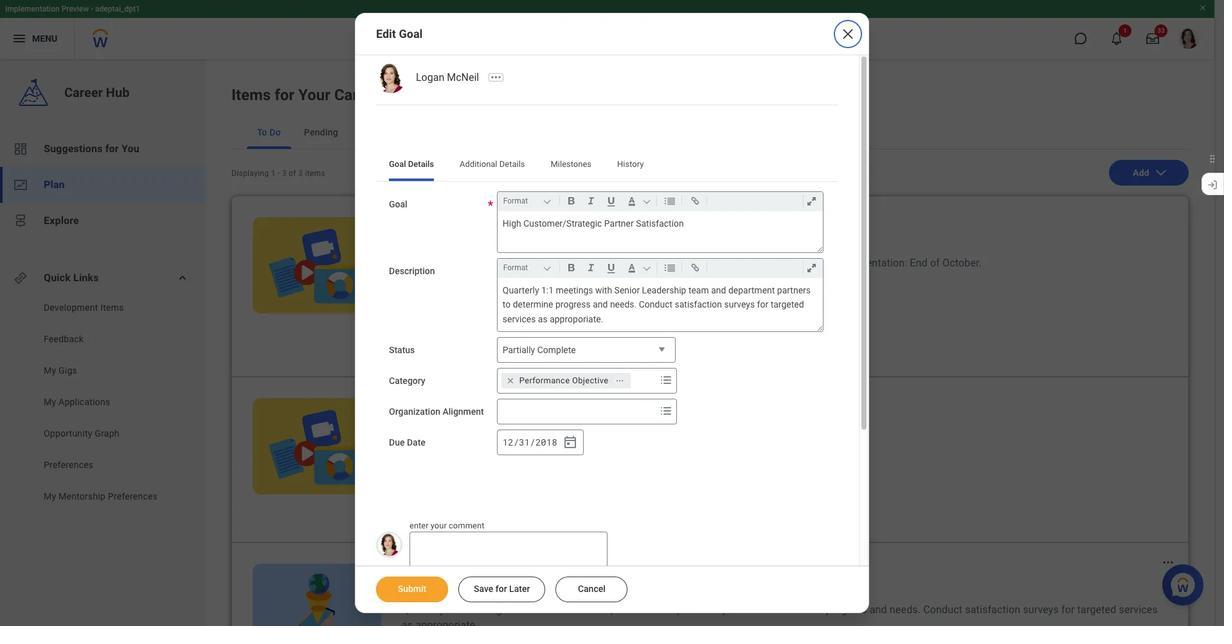 Task type: locate. For each thing, give the bounding box(es) containing it.
high up a
[[503, 219, 521, 229]]

determine inside description text box
[[513, 300, 553, 310]]

employee's photo (logan mcneil) image
[[376, 64, 406, 93], [376, 533, 402, 559]]

1 horizontal spatial /
[[530, 436, 535, 449]]

1 format button from the top
[[501, 194, 557, 208]]

0 vertical spatial senior
[[614, 285, 640, 296]]

suggestions for you
[[44, 143, 139, 155]]

1 horizontal spatial to
[[690, 257, 699, 269]]

2 vertical spatial my
[[44, 492, 56, 502]]

by
[[570, 455, 579, 464]]

2 on from the left
[[832, 257, 843, 269]]

of
[[289, 169, 296, 178], [930, 257, 940, 269]]

details left additional
[[408, 159, 434, 169]]

1 vertical spatial underline image
[[602, 260, 620, 276]]

1 my from the top
[[44, 366, 56, 376]]

team inside description text box
[[688, 285, 709, 296]]

0 vertical spatial 1:1
[[541, 285, 554, 296]]

2 format button from the top
[[501, 261, 557, 275]]

preview
[[62, 5, 89, 14]]

0 vertical spatial item
[[498, 338, 517, 348]]

0 vertical spatial tab list
[[231, 116, 1189, 150]]

of right end
[[930, 257, 940, 269]]

save for later button
[[458, 577, 545, 603]]

0 horizontal spatial to
[[503, 300, 511, 310]]

3 my from the top
[[44, 492, 56, 502]]

feedback link
[[42, 333, 175, 346]]

2 / from the left
[[530, 436, 535, 449]]

for
[[275, 86, 295, 104], [105, 143, 119, 155], [446, 234, 463, 249], [757, 300, 768, 310], [496, 584, 507, 595], [1061, 604, 1075, 617]]

with down later
[[510, 604, 530, 617]]

onboarding home image
[[13, 177, 28, 193]]

tab list containing goal details
[[376, 150, 838, 181]]

bold image left italic icon
[[562, 194, 580, 209]]

date
[[808, 257, 829, 269]]

determine
[[513, 300, 553, 310], [776, 604, 823, 617]]

italic image
[[582, 260, 600, 276]]

development items link
[[42, 302, 175, 314]]

link image
[[686, 194, 704, 209]]

1 format from the top
[[503, 197, 528, 206]]

2 employee's photo (logan mcneil) image from the top
[[376, 533, 402, 559]]

1 underline image from the top
[[602, 194, 620, 209]]

of right 1
[[289, 169, 296, 178]]

1 horizontal spatial career
[[334, 86, 380, 104]]

approporiate. up partially complete dropdown button
[[550, 314, 603, 325]]

development down logan
[[384, 86, 476, 104]]

0 vertical spatial approporiate.
[[550, 314, 603, 325]]

displaying 1 - 3 of 3 items
[[231, 169, 325, 178]]

logan
[[416, 71, 444, 84]]

0 horizontal spatial item
[[462, 400, 482, 410]]

quarterly down submit button
[[402, 604, 444, 617]]

targeted inside description text box
[[771, 300, 804, 310]]

satisfaction inside the goal "text box"
[[636, 219, 684, 229]]

quarterly 1:1 meetings with senior leadership team and department partners to determine progress and needs. conduct satisfaction surveys for targeted services as approporiate.
[[503, 285, 813, 325], [402, 604, 1158, 627]]

link image
[[686, 260, 704, 276]]

format group
[[501, 192, 825, 212], [501, 259, 825, 278]]

1 vertical spatial items
[[100, 303, 124, 313]]

close
[[838, 42, 858, 51]]

1 horizontal spatial quarterly
[[503, 285, 539, 296]]

details right additional
[[499, 159, 525, 169]]

approporiate. inside description text box
[[550, 314, 603, 325]]

0 vertical spatial targeted
[[771, 300, 804, 310]]

1 vertical spatial due
[[389, 438, 405, 448]]

employee's photo (logan mcneil) image up individual
[[376, 533, 402, 559]]

items
[[305, 169, 325, 178]]

1 horizontal spatial meetings
[[556, 285, 593, 296]]

maximize image
[[803, 194, 820, 209], [803, 260, 820, 276]]

for for you
[[105, 143, 119, 155]]

edit
[[376, 27, 396, 41]]

preferences down preferences link
[[108, 492, 158, 502]]

1 project from the top
[[402, 234, 443, 249]]

- right preview
[[91, 5, 93, 14]]

bold image left italic image
[[562, 260, 580, 276]]

2 underline image from the top
[[602, 260, 620, 276]]

senior down fine
[[614, 285, 640, 296]]

0 horizontal spatial meetings
[[464, 604, 507, 617]]

0 horizontal spatial targeted
[[771, 300, 804, 310]]

alignment
[[443, 407, 484, 417]]

employee's photo (logan mcneil) image left logan
[[376, 64, 406, 93]]

by
[[550, 289, 559, 298]]

on right based
[[469, 257, 480, 269]]

details
[[408, 159, 434, 169], [499, 159, 525, 169]]

1 on from the left
[[469, 257, 480, 269]]

item inside development item update resume
[[462, 400, 482, 410]]

1 horizontal spatial as
[[538, 314, 548, 325]]

quarterly up me
[[503, 285, 539, 296]]

0 vertical spatial high
[[503, 219, 521, 229]]

0 vertical spatial high customer/strategic partner satisfaction
[[503, 219, 684, 229]]

list
[[0, 131, 206, 239], [0, 302, 206, 507]]

0 horizontal spatial partner
[[549, 581, 592, 597]]

1 vertical spatial format
[[503, 264, 528, 273]]

my mentorship preferences link
[[42, 491, 175, 503]]

0 vertical spatial determine
[[513, 300, 553, 310]]

0 vertical spatial format group
[[501, 192, 825, 212]]

inbox large image
[[1146, 32, 1159, 45]]

development inside list
[[44, 303, 98, 313]]

approporiate. down submit button
[[416, 620, 478, 627]]

0 vertical spatial employee's photo (logan mcneil) image
[[376, 64, 406, 93]]

approporiate.
[[550, 314, 603, 325], [416, 620, 478, 627]]

/
[[514, 436, 519, 449], [530, 436, 535, 449]]

2 details from the left
[[499, 159, 525, 169]]

0 vertical spatial leadership
[[642, 285, 686, 296]]

1 details from the left
[[408, 159, 434, 169]]

explore link
[[0, 203, 206, 239]]

with down italic image
[[595, 285, 612, 296]]

0 horizontal spatial conduct
[[639, 300, 673, 310]]

timeline milestone image
[[13, 213, 28, 229]]

high down individual
[[402, 581, 429, 597]]

for for team
[[446, 234, 463, 249]]

- right 1
[[278, 169, 280, 178]]

0 horizontal spatial needs.
[[610, 300, 637, 310]]

project left based
[[402, 257, 435, 269]]

bold image for customer/strategic
[[562, 194, 580, 209]]

senior
[[614, 285, 640, 296], [532, 604, 562, 617]]

1 horizontal spatial partners
[[777, 285, 811, 296]]

- inside 'banner'
[[91, 5, 93, 14]]

project for project for team a
[[402, 234, 443, 249]]

team down action bar region
[[619, 604, 643, 617]]

close environment banner image
[[1199, 4, 1207, 12]]

details for additional details
[[499, 159, 525, 169]]

item inside button
[[498, 338, 517, 348]]

meetings down will
[[556, 285, 593, 296]]

pending button
[[294, 116, 348, 149]]

career
[[64, 85, 103, 100], [334, 86, 380, 104]]

0 horizontal spatial /
[[514, 436, 519, 449]]

maximize image up date
[[803, 194, 820, 209]]

1 horizontal spatial conduct
[[923, 604, 963, 617]]

to
[[690, 257, 699, 269], [503, 300, 511, 310], [764, 604, 774, 617]]

senior down cancel button
[[532, 604, 562, 617]]

my for my applications
[[44, 397, 56, 408]]

maximize image for high customer/strategic partner satisfaction
[[803, 194, 820, 209]]

format for high
[[503, 197, 528, 206]]

format up a
[[503, 197, 528, 206]]

1 vertical spatial preferences
[[108, 492, 158, 502]]

1 horizontal spatial 3
[[298, 169, 303, 178]]

bold image
[[562, 194, 580, 209], [562, 260, 580, 276]]

project for project based on previous phase a. will need fine tuning prior to first presentation. due date on presentation: end of october.
[[402, 257, 435, 269]]

manage
[[404, 338, 438, 348]]

0 vertical spatial to
[[690, 257, 699, 269]]

underline image for meetings
[[602, 260, 620, 276]]

0 vertical spatial partners
[[777, 285, 811, 296]]

manage development item button
[[397, 330, 540, 356]]

0 vertical spatial format button
[[501, 194, 557, 208]]

1 bold image from the top
[[562, 194, 580, 209]]

1 vertical spatial -
[[278, 169, 280, 178]]

edit goal dialog
[[355, 13, 869, 627]]

0 vertical spatial team
[[688, 285, 709, 296]]

1 horizontal spatial 1:1
[[541, 285, 554, 296]]

1 vertical spatial 1:1
[[447, 604, 461, 617]]

1 vertical spatial list
[[0, 302, 206, 507]]

needs.
[[610, 300, 637, 310], [890, 604, 921, 617]]

surveys
[[724, 300, 755, 310], [1023, 604, 1059, 617]]

presentation:
[[846, 257, 907, 269]]

quarterly inside description text box
[[503, 285, 539, 296]]

0 horizontal spatial -
[[91, 5, 93, 14]]

partner right later
[[549, 581, 592, 597]]

goal
[[399, 27, 423, 41], [389, 159, 406, 169], [389, 199, 407, 210], [449, 566, 470, 575]]

0 vertical spatial items
[[231, 86, 271, 104]]

project based on previous phase a. will need fine tuning prior to first presentation. due date on presentation: end of october.
[[402, 257, 982, 269]]

department
[[728, 285, 775, 296], [665, 604, 720, 617]]

1 vertical spatial satisfaction
[[965, 604, 1020, 617]]

displaying
[[231, 169, 269, 178]]

development up update
[[402, 400, 460, 410]]

format button up a
[[501, 194, 557, 208]]

preferences down the opportunity
[[44, 460, 93, 471]]

Goal text field
[[497, 212, 823, 253]]

0 vertical spatial underline image
[[602, 194, 620, 209]]

0 vertical spatial of
[[289, 169, 296, 178]]

meetings down save
[[464, 604, 507, 617]]

for inside button
[[496, 584, 507, 595]]

1 horizontal spatial on
[[832, 257, 843, 269]]

underline image right italic image
[[602, 260, 620, 276]]

on right date
[[832, 257, 843, 269]]

1 vertical spatial surveys
[[1023, 604, 1059, 617]]

1:1 down phase
[[541, 285, 554, 296]]

my down my gigs
[[44, 397, 56, 408]]

1 vertical spatial item
[[462, 400, 482, 410]]

submit
[[398, 584, 426, 595]]

1 list from the top
[[0, 131, 206, 239]]

save
[[474, 584, 493, 595]]

bold image for 1:1
[[562, 260, 580, 276]]

development right manage
[[440, 338, 495, 348]]

notifications large image
[[1110, 32, 1123, 45]]

career right your
[[334, 86, 380, 104]]

0 vertical spatial format
[[503, 197, 528, 206]]

1 vertical spatial services
[[1119, 604, 1158, 617]]

team down link icon
[[688, 285, 709, 296]]

do
[[270, 127, 281, 138]]

my applications link
[[42, 396, 175, 409]]

individual goal
[[402, 566, 470, 575]]

created by me
[[519, 289, 559, 314]]

updated
[[537, 455, 568, 464]]

1 vertical spatial high
[[402, 581, 429, 597]]

1 vertical spatial high customer/strategic partner satisfaction
[[402, 581, 665, 597]]

high customer/strategic partner satisfaction down italic icon
[[503, 219, 684, 229]]

leadership down bulleted list image
[[642, 285, 686, 296]]

underline image
[[602, 194, 620, 209], [602, 260, 620, 276]]

1 format group from the top
[[501, 192, 825, 212]]

0 vertical spatial bold image
[[562, 194, 580, 209]]

my left 'gigs' in the bottom of the page
[[44, 366, 56, 376]]

project up description
[[402, 234, 443, 249]]

2 bold image from the top
[[562, 260, 580, 276]]

3 left items
[[298, 169, 303, 178]]

leadership inside description text box
[[642, 285, 686, 296]]

0 horizontal spatial progress
[[555, 300, 591, 310]]

a
[[501, 234, 510, 249]]

2 my from the top
[[44, 397, 56, 408]]

1 vertical spatial customer/strategic
[[432, 581, 546, 597]]

high customer/strategic partner satisfaction inside the goal "text box"
[[503, 219, 684, 229]]

item left arrow right image
[[498, 338, 517, 348]]

organization
[[389, 407, 440, 417]]

conduct
[[639, 300, 673, 310], [923, 604, 963, 617]]

department inside description text box
[[728, 285, 775, 296]]

progress
[[555, 300, 591, 310], [826, 604, 867, 617]]

as down 'created by me'
[[538, 314, 548, 325]]

format button up created
[[501, 261, 557, 275]]

2 format group from the top
[[501, 259, 825, 278]]

x small image
[[504, 375, 517, 388]]

1 horizontal spatial senior
[[614, 285, 640, 296]]

0 horizontal spatial due
[[389, 438, 405, 448]]

customer/strategic inside the goal "text box"
[[523, 219, 602, 229]]

milestones
[[551, 159, 592, 169]]

underline image right italic icon
[[602, 194, 620, 209]]

1 vertical spatial my
[[44, 397, 56, 408]]

item up resume
[[462, 400, 482, 410]]

2 list from the top
[[0, 302, 206, 507]]

tuning
[[634, 257, 663, 269]]

items for your career development
[[231, 86, 476, 104]]

0 horizontal spatial surveys
[[724, 300, 755, 310]]

0 horizontal spatial determine
[[513, 300, 553, 310]]

0 vertical spatial customer/strategic
[[523, 219, 602, 229]]

to inside description text box
[[503, 300, 511, 310]]

2 maximize image from the top
[[803, 260, 820, 276]]

customer/strategic down the enter your comment text field
[[432, 581, 546, 597]]

1 vertical spatial approporiate.
[[416, 620, 478, 627]]

to do button
[[247, 116, 291, 149]]

satisfaction
[[636, 219, 684, 229], [595, 581, 665, 597]]

due inside edit goal dialog
[[389, 438, 405, 448]]

needs. inside description text box
[[610, 300, 637, 310]]

12
[[503, 436, 513, 449]]

/ right the 12
[[514, 436, 519, 449]]

bulleted list image
[[661, 260, 679, 276]]

0 vertical spatial surveys
[[724, 300, 755, 310]]

for inside list
[[105, 143, 119, 155]]

format down a
[[503, 264, 528, 273]]

0 horizontal spatial satisfaction
[[675, 300, 722, 310]]

development up 'feedback'
[[44, 303, 98, 313]]

2 format from the top
[[503, 264, 528, 273]]

0 vertical spatial project
[[402, 234, 443, 249]]

high customer/strategic partner satisfaction down the enter your comment text field
[[402, 581, 665, 597]]

3 right 1
[[282, 169, 287, 178]]

mentorship
[[59, 492, 106, 502]]

1 maximize image from the top
[[803, 194, 820, 209]]

leadership
[[642, 285, 686, 296], [565, 604, 616, 617]]

items up feedback "link"
[[100, 303, 124, 313]]

plan
[[44, 179, 65, 191]]

2 3 from the left
[[298, 169, 303, 178]]

items
[[231, 86, 271, 104], [100, 303, 124, 313]]

0 horizontal spatial as
[[402, 620, 413, 627]]

0 horizontal spatial department
[[665, 604, 720, 617]]

0 horizontal spatial senior
[[532, 604, 562, 617]]

due date group
[[497, 430, 584, 456]]

items up to on the left top
[[231, 86, 271, 104]]

1 vertical spatial quarterly
[[402, 604, 444, 617]]

customer/strategic down italic icon
[[523, 219, 602, 229]]

tab list
[[231, 116, 1189, 150], [376, 150, 838, 181]]

1 vertical spatial determine
[[776, 604, 823, 617]]

previous
[[483, 257, 523, 269]]

maximize image right presentation.
[[803, 260, 820, 276]]

as down submit button
[[402, 620, 413, 627]]

partner
[[604, 219, 634, 229], [549, 581, 592, 597]]

0 vertical spatial due
[[788, 257, 806, 269]]

preferences
[[44, 460, 93, 471], [108, 492, 158, 502]]

0 horizontal spatial leadership
[[565, 604, 616, 617]]

partner up fine
[[604, 219, 634, 229]]

need
[[588, 257, 611, 269]]

format button
[[501, 194, 557, 208], [501, 261, 557, 275]]

format
[[503, 197, 528, 206], [503, 264, 528, 273]]

development item update resume
[[402, 400, 490, 431]]

1:1 down the individual goal
[[447, 604, 461, 617]]

1 vertical spatial meetings
[[464, 604, 507, 617]]

1 vertical spatial team
[[619, 604, 643, 617]]

will
[[569, 257, 586, 269]]

for inside description text box
[[757, 300, 768, 310]]

organization alignment
[[389, 407, 484, 417]]

my left the mentorship
[[44, 492, 56, 502]]

1 employee's photo (logan mcneil) image from the top
[[376, 64, 406, 93]]

dashboard image
[[13, 141, 28, 157]]

1 horizontal spatial -
[[278, 169, 280, 178]]

2 project from the top
[[402, 257, 435, 269]]

1 vertical spatial to
[[503, 300, 511, 310]]

high customer/strategic partner satisfaction
[[503, 219, 684, 229], [402, 581, 665, 597]]

end
[[910, 257, 928, 269]]

format group for with
[[501, 259, 825, 278]]

0 horizontal spatial details
[[408, 159, 434, 169]]

1 vertical spatial format button
[[501, 261, 557, 275]]

satisfaction
[[675, 300, 722, 310], [965, 604, 1020, 617]]

leadership down cancel button
[[565, 604, 616, 617]]

career left hub
[[64, 85, 103, 100]]

/ right 31
[[530, 436, 535, 449]]

-
[[91, 5, 93, 14], [278, 169, 280, 178]]



Task type: vqa. For each thing, say whether or not it's contained in the screenshot.
1 lesson
no



Task type: describe. For each thing, give the bounding box(es) containing it.
additional details
[[460, 159, 525, 169]]

comment
[[449, 522, 484, 531]]

logan mcneil element
[[416, 71, 487, 84]]

1 horizontal spatial services
[[1119, 604, 1158, 617]]

2018
[[535, 436, 557, 449]]

31
[[519, 436, 530, 449]]

later
[[509, 584, 530, 595]]

opportunity graph
[[44, 429, 119, 439]]

performance objective
[[519, 376, 608, 386]]

enter your comment
[[410, 522, 484, 531]]

1 vertical spatial leadership
[[565, 604, 616, 617]]

career hub
[[64, 85, 129, 100]]

1 horizontal spatial determine
[[776, 604, 823, 617]]

performance objective, press delete to clear value. option
[[501, 374, 631, 389]]

additional
[[460, 159, 497, 169]]

high inside the goal "text box"
[[503, 219, 521, 229]]

format button for quarterly
[[501, 261, 557, 275]]

for for later
[[496, 584, 507, 595]]

1 horizontal spatial of
[[930, 257, 940, 269]]

details for goal details
[[408, 159, 434, 169]]

partially complete button
[[497, 338, 676, 364]]

opportunity graph link
[[42, 428, 175, 440]]

prompts image
[[658, 404, 674, 419]]

1 vertical spatial progress
[[826, 604, 867, 617]]

partially complete
[[503, 345, 576, 356]]

profile logan mcneil element
[[1171, 24, 1207, 53]]

update
[[402, 415, 443, 431]]

employee's photo (logan mcneil) image for enter
[[376, 533, 402, 559]]

first
[[702, 257, 721, 269]]

me
[[519, 303, 532, 314]]

your
[[431, 522, 447, 531]]

- for 3
[[278, 169, 280, 178]]

1 horizontal spatial items
[[231, 86, 271, 104]]

progress inside description text box
[[555, 300, 591, 310]]

bulleted list image
[[661, 194, 679, 209]]

0 horizontal spatial quarterly
[[402, 604, 444, 617]]

complete
[[537, 345, 576, 356]]

edit goal
[[376, 27, 423, 41]]

created
[[519, 289, 548, 298]]

2 horizontal spatial to
[[764, 604, 774, 617]]

last updated by
[[519, 455, 579, 464]]

- for adeptai_dpt1
[[91, 5, 93, 14]]

Description text field
[[497, 278, 823, 332]]

resume
[[446, 415, 490, 431]]

maximize image for quarterly 1:1 meetings with senior leadership team and department partners to determine progress and needs. conduct satisfaction surveys for targeted services as approporiate.
[[803, 260, 820, 276]]

october.
[[943, 257, 982, 269]]

opportunity
[[44, 429, 92, 439]]

performance objective element
[[519, 376, 608, 387]]

partners inside description text box
[[777, 285, 811, 296]]

feedback
[[44, 334, 84, 345]]

hub
[[106, 85, 129, 100]]

services inside description text box
[[503, 314, 536, 325]]

development inside development item update resume
[[402, 400, 460, 410]]

0 horizontal spatial preferences
[[44, 460, 93, 471]]

logan mcneil
[[416, 71, 479, 84]]

1 vertical spatial partner
[[549, 581, 592, 597]]

1 3 from the left
[[282, 169, 287, 178]]

due date
[[389, 438, 425, 448]]

conduct inside description text box
[[639, 300, 673, 310]]

1 vertical spatial senior
[[532, 604, 562, 617]]

format for quarterly
[[503, 264, 528, 273]]

1 horizontal spatial satisfaction
[[965, 604, 1020, 617]]

x image
[[840, 26, 856, 42]]

category
[[389, 376, 425, 386]]

your
[[298, 86, 330, 104]]

arrow right image
[[522, 337, 535, 350]]

development inside button
[[440, 338, 495, 348]]

status
[[389, 345, 415, 356]]

action bar region
[[356, 567, 869, 603]]

meetings inside description text box
[[556, 285, 593, 296]]

senior inside description text box
[[614, 285, 640, 296]]

presentation.
[[723, 257, 785, 269]]

0 horizontal spatial team
[[619, 604, 643, 617]]

partner inside the goal "text box"
[[604, 219, 634, 229]]

Organization Alignment field
[[497, 401, 656, 424]]

manage development item
[[404, 338, 517, 348]]

my mentorship preferences
[[44, 492, 158, 502]]

tab list containing to do
[[231, 116, 1189, 150]]

date
[[407, 438, 425, 448]]

adeptai_dpt1
[[95, 5, 140, 14]]

my gigs link
[[42, 365, 175, 377]]

italic image
[[582, 194, 600, 209]]

you
[[121, 143, 139, 155]]

1 vertical spatial satisfaction
[[595, 581, 665, 597]]

prior
[[666, 257, 688, 269]]

gigs
[[59, 366, 77, 376]]

my for my gigs
[[44, 366, 56, 376]]

enter
[[410, 522, 429, 531]]

surveys inside description text box
[[724, 300, 755, 310]]

0 horizontal spatial career
[[64, 85, 103, 100]]

to
[[257, 127, 267, 138]]

close tooltip
[[830, 34, 866, 60]]

objective
[[572, 376, 608, 386]]

prompts image
[[658, 373, 674, 388]]

as inside description text box
[[538, 314, 548, 325]]

last
[[519, 455, 535, 464]]

phase
[[525, 257, 554, 269]]

0 horizontal spatial high
[[402, 581, 429, 597]]

implementation preview -   adeptai_dpt1
[[5, 5, 140, 14]]

explore
[[44, 215, 79, 227]]

1 horizontal spatial targeted
[[1077, 604, 1116, 617]]

enter your comment text field
[[410, 532, 607, 573]]

0 horizontal spatial items
[[100, 303, 124, 313]]

graph
[[95, 429, 119, 439]]

underline image for partner
[[602, 194, 620, 209]]

my gigs
[[44, 366, 77, 376]]

plan link
[[0, 167, 206, 203]]

calendar image
[[562, 435, 578, 451]]

1
[[271, 169, 276, 178]]

mcneil
[[447, 71, 479, 84]]

performance
[[519, 376, 570, 386]]

0 horizontal spatial of
[[289, 169, 296, 178]]

fine
[[614, 257, 631, 269]]

goal inside tab list
[[389, 159, 406, 169]]

list containing development items
[[0, 302, 206, 507]]

with inside description text box
[[595, 285, 612, 296]]

employee's photo (logan mcneil) image for logan
[[376, 64, 406, 93]]

1:1 inside description text box
[[541, 285, 554, 296]]

cancel button
[[556, 577, 628, 603]]

for for your
[[275, 86, 295, 104]]

1 vertical spatial department
[[665, 604, 720, 617]]

my for my mentorship preferences
[[44, 492, 56, 502]]

to do
[[257, 127, 281, 138]]

1 / from the left
[[514, 436, 519, 449]]

submit button
[[376, 577, 448, 603]]

pending
[[304, 127, 338, 138]]

1 horizontal spatial preferences
[[108, 492, 158, 502]]

preferences link
[[42, 459, 175, 472]]

based
[[438, 257, 466, 269]]

1 horizontal spatial surveys
[[1023, 604, 1059, 617]]

a.
[[556, 257, 566, 269]]

format group for satisfaction
[[501, 192, 825, 212]]

format button for high
[[501, 194, 557, 208]]

1 vertical spatial with
[[510, 604, 530, 617]]

partially
[[503, 345, 535, 356]]

description
[[389, 266, 435, 276]]

quarterly 1:1 meetings with senior leadership team and department partners to determine progress and needs. conduct satisfaction surveys for targeted services as approporiate. inside description text box
[[503, 285, 813, 325]]

applications
[[59, 397, 110, 408]]

list containing suggestions for you
[[0, 131, 206, 239]]

tab list inside edit goal dialog
[[376, 150, 838, 181]]

my applications
[[44, 397, 110, 408]]

development items
[[44, 303, 124, 313]]

1 vertical spatial quarterly 1:1 meetings with senior leadership team and department partners to determine progress and needs. conduct satisfaction surveys for targeted services as approporiate.
[[402, 604, 1158, 627]]

1 horizontal spatial needs.
[[890, 604, 921, 617]]

0 horizontal spatial partners
[[722, 604, 762, 617]]

save for later
[[474, 584, 530, 595]]

implementation preview -   adeptai_dpt1 banner
[[0, 0, 1214, 59]]

individual
[[402, 566, 447, 575]]

history
[[617, 159, 644, 169]]

related actions image
[[616, 377, 625, 386]]

team
[[466, 234, 498, 249]]

suggestions for you link
[[0, 131, 206, 167]]

project for team a
[[402, 234, 510, 249]]

1 vertical spatial as
[[402, 620, 413, 627]]

goal details
[[389, 159, 434, 169]]

satisfaction inside description text box
[[675, 300, 722, 310]]

1 horizontal spatial due
[[788, 257, 806, 269]]

0 horizontal spatial 1:1
[[447, 604, 461, 617]]



